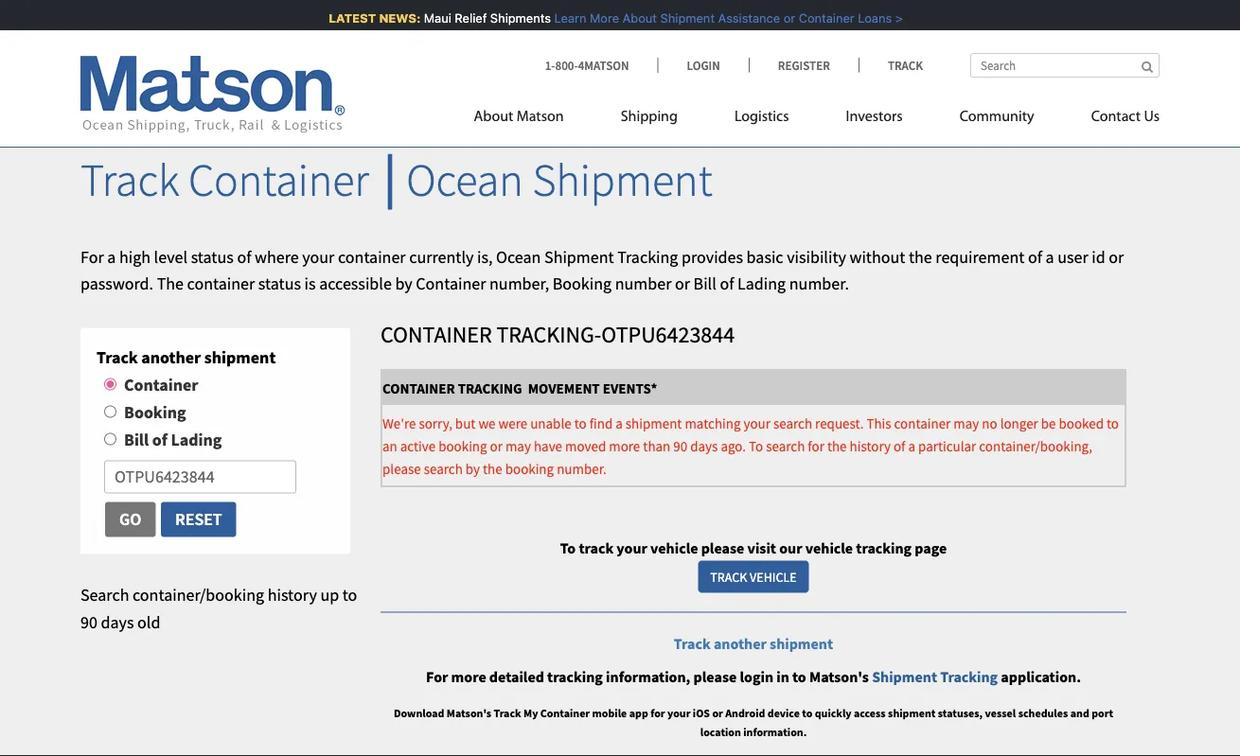 Task type: describe. For each thing, give the bounding box(es) containing it.
matson's inside download matson's track my container mobile app for your ios or android device to quickly access shipment statuses, vessel schedules and port location information.
[[447, 706, 491, 721]]

track inside download matson's track my container mobile app for your ios or android device to quickly access shipment statuses, vessel schedules and port location information.
[[494, 706, 521, 721]]

id
[[1092, 246, 1106, 267]]

Bill of Lading radio
[[104, 433, 116, 445]]

unable
[[530, 414, 572, 432]]

information,
[[606, 668, 691, 687]]

shipping link
[[592, 100, 706, 139]]

container/booking,
[[979, 437, 1092, 455]]

search image
[[1142, 61, 1153, 73]]

login
[[687, 57, 720, 73]]

0 horizontal spatial track another shipment
[[97, 347, 276, 368]]

provides
[[682, 246, 743, 267]]

than
[[643, 437, 671, 455]]

1 vertical spatial to
[[560, 539, 576, 558]]

top menu navigation
[[474, 100, 1160, 139]]

community link
[[931, 100, 1063, 139]]

track another shipment link
[[674, 634, 833, 653]]

but
[[455, 414, 476, 432]]

to track your vehicle please visit our vehicle tracking page
[[560, 539, 947, 558]]

investors link
[[818, 100, 931, 139]]

request.
[[815, 414, 864, 432]]

800-
[[555, 57, 578, 73]]

basic
[[747, 246, 784, 267]]

old
[[137, 611, 160, 633]]

latest news: maui relief shipments learn more about shipment assistance or container loans >
[[324, 11, 898, 25]]

where
[[255, 246, 299, 267]]

to inside we're sorry, but we were unable to find a shipment matching your search request. this container may no longer be booked to an active booking or may have moved more than 90 days ago. to search for the history of a particular container/booking, please search by the booking number.
[[749, 437, 763, 455]]

contact us link
[[1063, 100, 1160, 139]]

the inside the for a high level status of where your container currently is, ocean shipment tracking provides basic visibility without the requirement of a user id or password. the container status is accessible by container number, booking number or bill of lading number.
[[909, 246, 932, 267]]

shipment inside download matson's track my container mobile app for your ios or android device to quickly access shipment statuses, vessel schedules and port location information.
[[888, 706, 936, 721]]

track up high
[[80, 151, 179, 208]]

or right "number"
[[675, 273, 690, 295]]

by inside we're sorry, but we were unable to find a shipment matching your search request. this container may no longer be booked to an active booking or may have moved more than 90 days ago. to search for the history of a particular container/booking, please search by the booking number.
[[466, 459, 480, 477]]

shipments
[[485, 11, 546, 25]]

device
[[768, 706, 800, 721]]

shipment tracking link
[[872, 668, 1001, 687]]

container/booking
[[133, 584, 264, 605]]

0 vertical spatial tracking
[[856, 539, 912, 558]]

or right id
[[1109, 246, 1124, 267]]

requirement
[[936, 246, 1025, 267]]

ios
[[693, 706, 710, 721]]

shipment down shipping link
[[533, 151, 713, 208]]

tracking inside the for a high level status of where your container currently is, ocean shipment tracking provides basic visibility without the requirement of a user id or password. the container status is accessible by container number, booking number or bill of lading number.
[[617, 246, 678, 267]]

we
[[478, 414, 496, 432]]

about inside top menu navigation
[[474, 109, 513, 124]]

to right in
[[792, 668, 806, 687]]

for inside we're sorry, but we were unable to find a shipment matching your search request. this container may no longer be booked to an active booking or may have moved more than 90 days ago. to search for the history of a particular container/booking, please search by the booking number.
[[808, 437, 825, 455]]

events*
[[603, 379, 657, 397]]

contact us
[[1091, 109, 1160, 124]]

track
[[579, 539, 614, 558]]

track container │ocean shipment
[[80, 151, 713, 208]]

and
[[1070, 706, 1090, 721]]

1 vertical spatial tracking
[[547, 668, 603, 687]]

of left user
[[1028, 246, 1042, 267]]

lading inside the for a high level status of where your container currently is, ocean shipment tracking provides basic visibility without the requirement of a user id or password. the container status is accessible by container number, booking number or bill of lading number.
[[738, 273, 786, 295]]

days inside we're sorry, but we were unable to find a shipment matching your search request. this container may no longer be booked to an active booking or may have moved more than 90 days ago. to search for the history of a particular container/booking, please search by the booking number.
[[690, 437, 718, 455]]

container tracking  movement events*
[[382, 379, 657, 397]]

level
[[154, 246, 188, 267]]

days inside search container/booking history up to 90 days old
[[101, 611, 134, 633]]

1-800-4matson link
[[545, 57, 658, 73]]

news:
[[374, 11, 416, 25]]

up
[[320, 584, 339, 605]]

mobile
[[592, 706, 627, 721]]

0 horizontal spatial another
[[141, 347, 201, 368]]

be
[[1041, 414, 1056, 432]]

1 horizontal spatial the
[[827, 437, 847, 455]]

bill inside the for a high level status of where your container currently is, ocean shipment tracking provides basic visibility without the requirement of a user id or password. the container status is accessible by container number, booking number or bill of lading number.
[[694, 273, 716, 295]]

0 horizontal spatial may
[[506, 437, 531, 455]]

Search search field
[[970, 53, 1160, 78]]

without
[[850, 246, 905, 267]]

user
[[1058, 246, 1088, 267]]

90 inside we're sorry, but we were unable to find a shipment matching your search request. this container may no longer be booked to an active booking or may have moved more than 90 days ago. to search for the history of a particular container/booking, please search by the booking number.
[[673, 437, 688, 455]]

tracking-
[[496, 320, 601, 349]]

maui
[[419, 11, 446, 25]]

>
[[890, 11, 898, 25]]

of right 'bill of lading' radio on the left of page
[[152, 429, 167, 450]]

number. inside the for a high level status of where your container currently is, ocean shipment tracking provides basic visibility without the requirement of a user id or password. the container status is accessible by container number, booking number or bill of lading number.
[[789, 273, 849, 295]]

shipping
[[621, 109, 678, 124]]

number. inside we're sorry, but we were unable to find a shipment matching your search request. this container may no longer be booked to an active booking or may have moved more than 90 days ago. to search for the history of a particular container/booking, please search by the booking number.
[[557, 459, 607, 477]]

we're
[[382, 414, 416, 432]]

2 vehicle from the left
[[805, 539, 853, 558]]

for a high level status of where your container currently is, ocean shipment tracking provides basic visibility without the requirement of a user id or password. the container status is accessible by container number, booking number or bill of lading number.
[[80, 246, 1124, 295]]

page
[[915, 539, 947, 558]]

a left user
[[1046, 246, 1054, 267]]

0 horizontal spatial status
[[191, 246, 234, 267]]

in
[[777, 668, 789, 687]]

Container radio
[[104, 378, 116, 391]]

our
[[779, 539, 802, 558]]

my
[[524, 706, 538, 721]]

container tracking-otpu6423844
[[381, 320, 735, 349]]

90 inside search container/booking history up to 90 days old
[[80, 611, 97, 633]]

logistics
[[735, 109, 789, 124]]

1 horizontal spatial booking
[[505, 459, 554, 477]]

number,
[[489, 273, 549, 295]]

were
[[499, 414, 528, 432]]

location
[[700, 725, 741, 739]]

an
[[382, 437, 397, 455]]

track up "information,"
[[674, 634, 711, 653]]

bill of lading
[[124, 429, 222, 450]]

matson
[[517, 109, 564, 124]]

statuses,
[[938, 706, 983, 721]]

0 vertical spatial container
[[338, 246, 406, 267]]

the
[[157, 273, 184, 295]]

by inside the for a high level status of where your container currently is, ocean shipment tracking provides basic visibility without the requirement of a user id or password. the container status is accessible by container number, booking number or bill of lading number.
[[395, 273, 412, 295]]

currently
[[409, 246, 474, 267]]

0 horizontal spatial booking
[[438, 437, 487, 455]]

search container/booking history up to 90 days old
[[80, 584, 357, 633]]

login
[[740, 668, 774, 687]]



Task type: locate. For each thing, give the bounding box(es) containing it.
more left "detailed" at bottom
[[451, 668, 486, 687]]

status
[[191, 246, 234, 267], [258, 273, 301, 295]]

1 horizontal spatial 90
[[673, 437, 688, 455]]

or
[[779, 11, 790, 25], [1109, 246, 1124, 267], [675, 273, 690, 295], [490, 437, 503, 455], [712, 706, 723, 721]]

tracking left page
[[856, 539, 912, 558]]

download matson's track my container mobile app for your ios or android device to quickly access shipment statuses, vessel schedules and port location information.
[[394, 706, 1113, 739]]

Enter Container # text field
[[104, 461, 296, 494]]

0 vertical spatial search
[[773, 414, 812, 432]]

0 horizontal spatial bill
[[124, 429, 149, 450]]

download
[[394, 706, 444, 721]]

register
[[778, 57, 830, 73]]

container inside download matson's track my container mobile app for your ios or android device to quickly access shipment statuses, vessel schedules and port location information.
[[540, 706, 590, 721]]

to right booked
[[1107, 414, 1119, 432]]

1 vertical spatial tracking
[[940, 668, 998, 687]]

contact
[[1091, 109, 1141, 124]]

schedules
[[1018, 706, 1068, 721]]

container inside the for a high level status of where your container currently is, ocean shipment tracking provides basic visibility without the requirement of a user id or password. the container status is accessible by container number, booking number or bill of lading number.
[[416, 273, 486, 295]]

1 vertical spatial another
[[714, 634, 767, 653]]

1 vehicle from the left
[[651, 539, 698, 558]]

by down but
[[466, 459, 480, 477]]

1 vertical spatial the
[[827, 437, 847, 455]]

matching
[[685, 414, 741, 432]]

1 vertical spatial search
[[766, 437, 805, 455]]

0 vertical spatial bill
[[694, 273, 716, 295]]

track link
[[859, 57, 923, 73]]

matson's right download
[[447, 706, 491, 721]]

90
[[673, 437, 688, 455], [80, 611, 97, 633]]

another
[[141, 347, 201, 368], [714, 634, 767, 653]]

2 horizontal spatial container
[[894, 414, 951, 432]]

to inside search container/booking history up to 90 days old
[[343, 584, 357, 605]]

shipment inside we're sorry, but we were unable to find a shipment matching your search request. this container may no longer be booked to an active booking or may have moved more than 90 days ago. to search for the history of a particular container/booking, please search by the booking number.
[[626, 414, 682, 432]]

1 vertical spatial by
[[466, 459, 480, 477]]

0 vertical spatial please
[[382, 459, 421, 477]]

1 horizontal spatial may
[[954, 414, 979, 432]]

track left the my
[[494, 706, 521, 721]]

about right more
[[618, 11, 652, 25]]

app
[[629, 706, 648, 721]]

1 vertical spatial please
[[701, 539, 745, 558]]

about left matson
[[474, 109, 513, 124]]

1 horizontal spatial more
[[609, 437, 640, 455]]

1 vertical spatial 90
[[80, 611, 97, 633]]

by
[[395, 273, 412, 295], [466, 459, 480, 477]]

no
[[982, 414, 998, 432]]

2 vertical spatial please
[[694, 668, 737, 687]]

1 horizontal spatial track another shipment
[[674, 634, 833, 653]]

1 vertical spatial status
[[258, 273, 301, 295]]

1 vertical spatial bill
[[124, 429, 149, 450]]

number. down moved
[[557, 459, 607, 477]]

have
[[534, 437, 562, 455]]

container right the
[[187, 273, 255, 295]]

0 horizontal spatial the
[[483, 459, 502, 477]]

shipment inside the for a high level status of where your container currently is, ocean shipment tracking provides basic visibility without the requirement of a user id or password. the container status is accessible by container number, booking number or bill of lading number.
[[544, 246, 614, 267]]

0 vertical spatial status
[[191, 246, 234, 267]]

0 vertical spatial for
[[80, 246, 104, 267]]

1 vertical spatial number.
[[557, 459, 607, 477]]

learn more about shipment assistance or container loans > link
[[549, 11, 898, 25]]

0 horizontal spatial lading
[[171, 429, 222, 450]]

booking down but
[[438, 437, 487, 455]]

0 horizontal spatial history
[[268, 584, 317, 605]]

track another shipment down the
[[97, 347, 276, 368]]

we're sorry, but we were unable to find a shipment matching your search request. this container may no longer be booked to an active booking or may have moved more than 90 days ago. to search for the history of a particular container/booking, please search by the booking number.
[[382, 414, 1119, 477]]

particular
[[918, 437, 976, 455]]

lading up enter container # text field
[[171, 429, 222, 450]]

1 vertical spatial matson's
[[447, 706, 491, 721]]

track down to track your vehicle please visit our vehicle tracking page
[[710, 568, 747, 585]]

about matson
[[474, 109, 564, 124]]

booking down have
[[505, 459, 554, 477]]

for up password.
[[80, 246, 104, 267]]

1 vertical spatial more
[[451, 668, 486, 687]]

android
[[725, 706, 765, 721]]

for inside download matson's track my container mobile app for your ios or android device to quickly access shipment statuses, vessel schedules and port location information.
[[651, 706, 665, 721]]

may left 'no'
[[954, 414, 979, 432]]

history inside we're sorry, but we were unable to find a shipment matching your search request. this container may no longer be booked to an active booking or may have moved more than 90 days ago. to search for the history of a particular container/booking, please search by the booking number.
[[850, 437, 891, 455]]

1 horizontal spatial another
[[714, 634, 767, 653]]

another up 'for more detailed tracking information, please login in to matson's shipment tracking application.'
[[714, 634, 767, 653]]

1 horizontal spatial tracking
[[856, 539, 912, 558]]

0 vertical spatial the
[[909, 246, 932, 267]]

search left request. at the right bottom
[[773, 414, 812, 432]]

4matson
[[578, 57, 629, 73]]

0 vertical spatial history
[[850, 437, 891, 455]]

register link
[[749, 57, 859, 73]]

about matson link
[[474, 100, 592, 139]]

1 vertical spatial booking
[[124, 401, 186, 423]]

1 horizontal spatial status
[[258, 273, 301, 295]]

track another shipment up 'for more detailed tracking information, please login in to matson's shipment tracking application.'
[[674, 634, 833, 653]]

moved
[[565, 437, 606, 455]]

0 vertical spatial another
[[141, 347, 201, 368]]

0 vertical spatial 90
[[673, 437, 688, 455]]

0 vertical spatial may
[[954, 414, 979, 432]]

is,
[[477, 246, 493, 267]]

0 horizontal spatial number.
[[557, 459, 607, 477]]

shipment right ocean
[[544, 246, 614, 267]]

0 horizontal spatial container
[[187, 273, 255, 295]]

1 horizontal spatial tracking
[[940, 668, 998, 687]]

1-800-4matson
[[545, 57, 629, 73]]

track vehicle link
[[698, 561, 809, 593]]

number. down visibility
[[789, 273, 849, 295]]

shipment up access
[[872, 668, 937, 687]]

0 vertical spatial more
[[609, 437, 640, 455]]

accessible
[[319, 273, 392, 295]]

more left 'than' at the right bottom
[[609, 437, 640, 455]]

matson's up quickly
[[809, 668, 869, 687]]

0 vertical spatial tracking
[[617, 246, 678, 267]]

status down where
[[258, 273, 301, 295]]

history inside search container/booking history up to 90 days old
[[268, 584, 317, 605]]

password.
[[80, 273, 153, 295]]

lading down basic
[[738, 273, 786, 295]]

1 horizontal spatial by
[[466, 459, 480, 477]]

logistics link
[[706, 100, 818, 139]]

your inside we're sorry, but we were unable to find a shipment matching your search request. this container may no longer be booked to an active booking or may have moved more than 90 days ago. to search for the history of a particular container/booking, please search by the booking number.
[[744, 414, 771, 432]]

us
[[1144, 109, 1160, 124]]

90 right 'than' at the right bottom
[[673, 437, 688, 455]]

90 down search
[[80, 611, 97, 633]]

1 horizontal spatial for
[[426, 668, 448, 687]]

may down the were
[[506, 437, 531, 455]]

longer
[[1000, 414, 1038, 432]]

0 vertical spatial by
[[395, 273, 412, 295]]

0 horizontal spatial about
[[474, 109, 513, 124]]

0 horizontal spatial booking
[[124, 401, 186, 423]]

0 vertical spatial track another shipment
[[97, 347, 276, 368]]

2 vertical spatial container
[[894, 414, 951, 432]]

1-
[[545, 57, 555, 73]]

1 vertical spatial days
[[101, 611, 134, 633]]

shipment up login link
[[655, 11, 710, 25]]

please left 'visit' at the bottom
[[701, 539, 745, 558]]

vehicle right track
[[651, 539, 698, 558]]

0 horizontal spatial days
[[101, 611, 134, 633]]

1 horizontal spatial booking
[[553, 273, 612, 295]]

0 horizontal spatial vehicle
[[651, 539, 698, 558]]

1 horizontal spatial matson's
[[809, 668, 869, 687]]

for
[[80, 246, 104, 267], [426, 668, 448, 687]]

community
[[960, 109, 1034, 124]]

history
[[850, 437, 891, 455], [268, 584, 317, 605]]

0 vertical spatial number.
[[789, 273, 849, 295]]

1 horizontal spatial number.
[[789, 273, 849, 295]]

to right device
[[802, 706, 813, 721]]

booking up bill of lading
[[124, 401, 186, 423]]

0 vertical spatial for
[[808, 437, 825, 455]]

of left where
[[237, 246, 251, 267]]

0 vertical spatial days
[[690, 437, 718, 455]]

search down active
[[424, 459, 463, 477]]

for more detailed tracking information, please login in to matson's shipment tracking application.
[[426, 668, 1081, 687]]

tracking
[[617, 246, 678, 267], [940, 668, 998, 687]]

1 vertical spatial about
[[474, 109, 513, 124]]

learn
[[549, 11, 581, 25]]

tracking up "number"
[[617, 246, 678, 267]]

for for for a high level status of where your container currently is, ocean shipment tracking provides basic visibility without the requirement of a user id or password. the container status is accessible by container number, booking number or bill of lading number.
[[80, 246, 104, 267]]

booking up container tracking-otpu6423844
[[553, 273, 612, 295]]

investors
[[846, 109, 903, 124]]

for right app on the right bottom of the page
[[651, 706, 665, 721]]

2 horizontal spatial the
[[909, 246, 932, 267]]

tracking
[[856, 539, 912, 558], [547, 668, 603, 687]]

0 vertical spatial to
[[749, 437, 763, 455]]

booking inside the for a high level status of where your container currently is, ocean shipment tracking provides basic visibility without the requirement of a user id or password. the container status is accessible by container number, booking number or bill of lading number.
[[553, 273, 612, 295]]

booking
[[438, 437, 487, 455], [505, 459, 554, 477]]

track
[[888, 57, 923, 73], [80, 151, 179, 208], [97, 347, 138, 368], [710, 568, 747, 585], [674, 634, 711, 653], [494, 706, 521, 721]]

track vehicle
[[710, 568, 797, 585]]

bill right 'bill of lading' radio on the left of page
[[124, 429, 149, 450]]

of left particular
[[894, 437, 906, 455]]

number
[[615, 273, 672, 295]]

1 vertical spatial for
[[651, 706, 665, 721]]

your up is
[[302, 246, 335, 267]]

None search field
[[970, 53, 1160, 78]]

0 horizontal spatial 90
[[80, 611, 97, 633]]

latest
[[324, 11, 371, 25]]

0 vertical spatial lading
[[738, 273, 786, 295]]

for up download
[[426, 668, 448, 687]]

please down an
[[382, 459, 421, 477]]

to inside download matson's track my container mobile app for your ios or android device to quickly access shipment statuses, vessel schedules and port location information.
[[802, 706, 813, 721]]

vehicle
[[651, 539, 698, 558], [805, 539, 853, 558]]

tracking up statuses,
[[940, 668, 998, 687]]

1 horizontal spatial vehicle
[[805, 539, 853, 558]]

booking
[[553, 273, 612, 295], [124, 401, 186, 423]]

lading
[[738, 273, 786, 295], [171, 429, 222, 450]]

or down we
[[490, 437, 503, 455]]

visit
[[748, 539, 776, 558]]

for
[[808, 437, 825, 455], [651, 706, 665, 721]]

for down request. at the right bottom
[[808, 437, 825, 455]]

container inside we're sorry, but we were unable to find a shipment matching your search request. this container may no longer be booked to an active booking or may have moved more than 90 days ago. to search for the history of a particular container/booking, please search by the booking number.
[[894, 414, 951, 432]]

a right find
[[616, 414, 623, 432]]

find
[[590, 414, 613, 432]]

history down this
[[850, 437, 891, 455]]

information.
[[743, 725, 807, 739]]

0 horizontal spatial matson's
[[447, 706, 491, 721]]

1 vertical spatial track another shipment
[[674, 634, 833, 653]]

may
[[954, 414, 979, 432], [506, 437, 531, 455]]

0 vertical spatial matson's
[[809, 668, 869, 687]]

or right assistance
[[779, 11, 790, 25]]

1 horizontal spatial for
[[808, 437, 825, 455]]

to right up
[[343, 584, 357, 605]]

0 horizontal spatial more
[[451, 668, 486, 687]]

to right the ago.
[[749, 437, 763, 455]]

this
[[867, 414, 891, 432]]

for inside the for a high level status of where your container currently is, ocean shipment tracking provides basic visibility without the requirement of a user id or password. the container status is accessible by container number, booking number or bill of lading number.
[[80, 246, 104, 267]]

more
[[585, 11, 614, 25]]

the right without
[[909, 246, 932, 267]]

vehicle right our
[[805, 539, 853, 558]]

please
[[382, 459, 421, 477], [701, 539, 745, 558], [694, 668, 737, 687]]

booked
[[1059, 414, 1104, 432]]

blue matson logo with ocean, shipping, truck, rail and logistics written beneath it. image
[[80, 56, 346, 133]]

container up accessible
[[338, 246, 406, 267]]

your inside the for a high level status of where your container currently is, ocean shipment tracking provides basic visibility without the requirement of a user id or password. the container status is accessible by container number, booking number or bill of lading number.
[[302, 246, 335, 267]]

1 vertical spatial container
[[187, 273, 255, 295]]

more inside we're sorry, but we were unable to find a shipment matching your search request. this container may no longer be booked to an active booking or may have moved more than 90 days ago. to search for the history of a particular container/booking, please search by the booking number.
[[609, 437, 640, 455]]

1 horizontal spatial to
[[749, 437, 763, 455]]

days down "matching"
[[690, 437, 718, 455]]

of inside we're sorry, but we were unable to find a shipment matching your search request. this container may no longer be booked to an active booking or may have moved more than 90 days ago. to search for the history of a particular container/booking, please search by the booking number.
[[894, 437, 906, 455]]

1 horizontal spatial container
[[338, 246, 406, 267]]

the down request. at the right bottom
[[827, 437, 847, 455]]

0 horizontal spatial to
[[560, 539, 576, 558]]

active
[[400, 437, 436, 455]]

matson's
[[809, 668, 869, 687], [447, 706, 491, 721]]

a left high
[[107, 246, 116, 267]]

0 horizontal spatial by
[[395, 273, 412, 295]]

your inside download matson's track my container mobile app for your ios or android device to quickly access shipment statuses, vessel schedules and port location information.
[[667, 706, 691, 721]]

1 vertical spatial lading
[[171, 429, 222, 450]]

1 vertical spatial history
[[268, 584, 317, 605]]

of down provides
[[720, 273, 734, 295]]

your left ios
[[667, 706, 691, 721]]

1 vertical spatial for
[[426, 668, 448, 687]]

by down currently
[[395, 273, 412, 295]]

please inside we're sorry, but we were unable to find a shipment matching your search request. this container may no longer be booked to an active booking or may have moved more than 90 days ago. to search for the history of a particular container/booking, please search by the booking number.
[[382, 459, 421, 477]]

please up ios
[[694, 668, 737, 687]]

to left track
[[560, 539, 576, 558]]

0 vertical spatial booking
[[553, 273, 612, 295]]

quickly
[[815, 706, 852, 721]]

vessel
[[985, 706, 1016, 721]]

for for for more detailed tracking information, please login in to matson's shipment tracking application.
[[426, 668, 448, 687]]

1 horizontal spatial about
[[618, 11, 652, 25]]

track down >
[[888, 57, 923, 73]]

application.
[[1001, 668, 1081, 687]]

ago.
[[721, 437, 746, 455]]

0 vertical spatial about
[[618, 11, 652, 25]]

a left particular
[[908, 437, 916, 455]]

loans
[[853, 11, 887, 25]]

to left find
[[574, 414, 587, 432]]

1 horizontal spatial history
[[850, 437, 891, 455]]

or inside we're sorry, but we were unable to find a shipment matching your search request. this container may no longer be booked to an active booking or may have moved more than 90 days ago. to search for the history of a particular container/booking, please search by the booking number.
[[490, 437, 503, 455]]

another down the
[[141, 347, 201, 368]]

1 horizontal spatial lading
[[738, 273, 786, 295]]

0 horizontal spatial for
[[80, 246, 104, 267]]

or right ios
[[712, 706, 723, 721]]

the down we
[[483, 459, 502, 477]]

your right track
[[617, 539, 647, 558]]

None button
[[104, 501, 157, 538], [160, 501, 237, 538], [104, 501, 157, 538], [160, 501, 237, 538]]

track another shipment
[[97, 347, 276, 368], [674, 634, 833, 653]]

2 vertical spatial the
[[483, 459, 502, 477]]

the
[[909, 246, 932, 267], [827, 437, 847, 455], [483, 459, 502, 477]]

or inside download matson's track my container mobile app for your ios or android device to quickly access shipment statuses, vessel schedules and port location information.
[[712, 706, 723, 721]]

vehicle
[[750, 568, 797, 585]]

1 vertical spatial may
[[506, 437, 531, 455]]

1 vertical spatial booking
[[505, 459, 554, 477]]

assistance
[[713, 11, 775, 25]]

tracking up mobile at the bottom of page
[[547, 668, 603, 687]]

│ocean
[[378, 151, 523, 208]]

sorry,
[[419, 414, 452, 432]]

0 horizontal spatial tracking
[[617, 246, 678, 267]]

your up the ago.
[[744, 414, 771, 432]]

status right "level"
[[191, 246, 234, 267]]

search right the ago.
[[766, 437, 805, 455]]

track up container option
[[97, 347, 138, 368]]

container up particular
[[894, 414, 951, 432]]

2 vertical spatial search
[[424, 459, 463, 477]]

days down search
[[101, 611, 134, 633]]

1 horizontal spatial days
[[690, 437, 718, 455]]

0 vertical spatial booking
[[438, 437, 487, 455]]

history left up
[[268, 584, 317, 605]]

high
[[119, 246, 151, 267]]

bill down provides
[[694, 273, 716, 295]]

Booking radio
[[104, 406, 116, 418]]



Task type: vqa. For each thing, say whether or not it's contained in the screenshot.
bottom 90
yes



